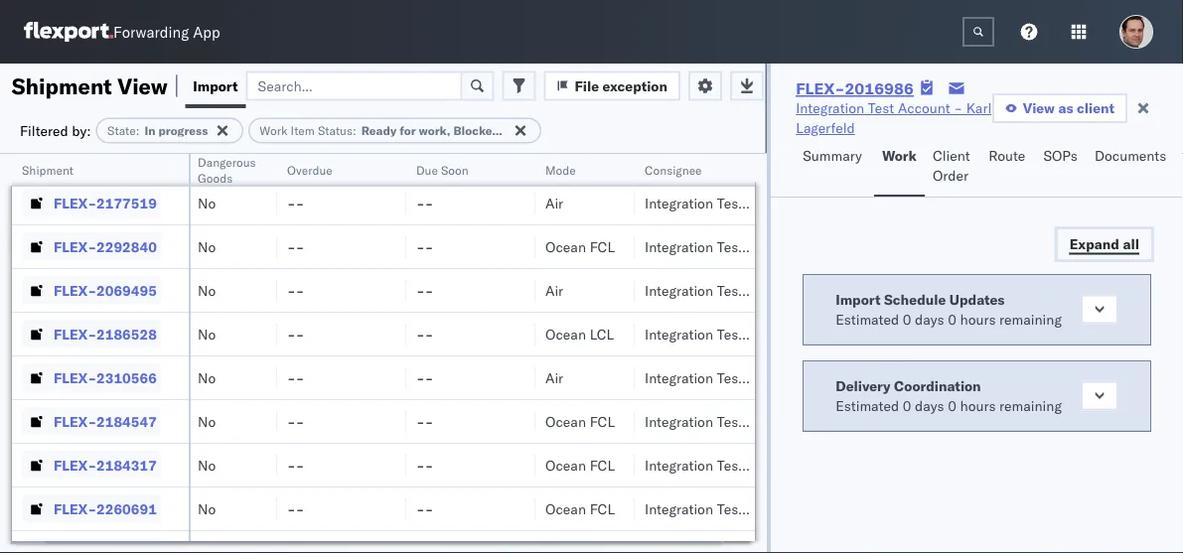 Task type: locate. For each thing, give the bounding box(es) containing it.
1 fcl from the top
[[590, 151, 615, 168]]

work down integration test account - karl lagerfeld link
[[883, 147, 917, 165]]

shipment inside button
[[22, 163, 74, 177]]

0 vertical spatial work
[[260, 123, 288, 138]]

days down schedule
[[916, 311, 945, 328]]

no
[[198, 151, 216, 168], [198, 194, 216, 212], [198, 238, 216, 255], [198, 282, 216, 299], [198, 326, 216, 343], [198, 369, 216, 387], [198, 413, 216, 430], [198, 457, 216, 474], [198, 501, 216, 518]]

2016986
[[845, 79, 914, 98]]

dangerous goods button
[[188, 150, 270, 186]]

documents
[[1095, 147, 1167, 165]]

hours down "updates"
[[961, 311, 996, 328]]

summary button
[[795, 138, 875, 197]]

2 no from the top
[[198, 194, 216, 212]]

2 progress from the left
[[521, 123, 570, 138]]

hours down coordination
[[961, 397, 996, 415]]

flex-2016986
[[796, 79, 914, 98]]

progress up dangerous
[[159, 123, 208, 138]]

air down the ocean lcl
[[546, 369, 564, 387]]

1 vertical spatial work
[[883, 147, 917, 165]]

1 vertical spatial estimated
[[836, 397, 900, 415]]

0 vertical spatial hours
[[961, 311, 996, 328]]

integration
[[796, 99, 865, 117]]

file
[[575, 77, 599, 94]]

1 vertical spatial air
[[546, 282, 564, 299]]

fcl
[[590, 151, 615, 168], [590, 238, 615, 255], [590, 413, 615, 430], [590, 457, 615, 474], [590, 501, 615, 518]]

ocean for 2260691
[[546, 501, 586, 518]]

3 fcl from the top
[[590, 413, 615, 430]]

6 no from the top
[[198, 369, 216, 387]]

expand
[[1070, 235, 1120, 252]]

air for 2177519
[[546, 194, 564, 212]]

shipment down filtered
[[22, 163, 74, 177]]

1 horizontal spatial in
[[507, 123, 518, 138]]

import for import
[[193, 77, 238, 94]]

1 resize handle column header from the left
[[165, 154, 189, 554]]

flex- down flex-2184547 button
[[54, 457, 96, 474]]

app
[[193, 22, 220, 41]]

delivery coordination estimated 0 days 0 hours remaining
[[836, 377, 1063, 415]]

2 ocean from the top
[[546, 238, 586, 255]]

0 vertical spatial estimated
[[836, 311, 900, 328]]

3 ocean fcl from the top
[[546, 413, 615, 430]]

3 ocean from the top
[[546, 326, 586, 343]]

--
[[287, 151, 305, 168], [417, 151, 434, 168], [287, 194, 305, 212], [417, 194, 434, 212], [287, 238, 305, 255], [417, 238, 434, 255], [287, 282, 305, 299], [417, 282, 434, 299], [287, 326, 305, 343], [417, 326, 434, 343], [287, 369, 305, 387], [417, 369, 434, 387], [287, 413, 305, 430], [417, 413, 434, 430], [287, 457, 305, 474], [417, 457, 434, 474], [287, 501, 305, 518], [417, 501, 434, 518]]

2 estimated from the top
[[836, 397, 900, 415]]

1 vertical spatial hours
[[961, 397, 996, 415]]

air for 2069495
[[546, 282, 564, 299]]

2 air from the top
[[546, 282, 564, 299]]

1 horizontal spatial progress
[[521, 123, 570, 138]]

flex- down flex-2186528 button
[[54, 369, 96, 387]]

state
[[107, 123, 136, 138]]

0
[[903, 311, 912, 328], [949, 311, 957, 328], [903, 397, 912, 415], [949, 397, 957, 415]]

2 days from the top
[[916, 397, 945, 415]]

3 no from the top
[[198, 238, 216, 255]]

1 estimated from the top
[[836, 311, 900, 328]]

flex- for 2069495
[[54, 282, 96, 299]]

flex- for 2184317
[[54, 457, 96, 474]]

hours inside import schedule updates estimated 0 days 0 hours remaining
[[961, 311, 996, 328]]

1 horizontal spatial import
[[836, 291, 881, 308]]

1 remaining from the top
[[1000, 311, 1063, 328]]

import inside button
[[193, 77, 238, 94]]

view up state : in progress
[[118, 72, 168, 99]]

import schedule updates estimated 0 days 0 hours remaining
[[836, 291, 1063, 328]]

sops
[[1044, 147, 1078, 165]]

no for flex-2184547
[[198, 413, 216, 430]]

1 vertical spatial shipment
[[22, 163, 74, 177]]

fcl for flex-2177375
[[590, 151, 615, 168]]

work inside button
[[883, 147, 917, 165]]

flex- down flex-2184317 button
[[54, 501, 96, 518]]

6 resize handle column header from the left
[[741, 154, 764, 554]]

no for flex-2177375
[[198, 151, 216, 168]]

days down coordination
[[916, 397, 945, 415]]

shipment
[[12, 72, 112, 99], [22, 163, 74, 177]]

blocked,
[[454, 123, 504, 138]]

flex- down flex-2177519 'button'
[[54, 238, 96, 255]]

6 ocean from the top
[[546, 501, 586, 518]]

no for flex-2177519
[[198, 194, 216, 212]]

import inside import schedule updates estimated 0 days 0 hours remaining
[[836, 291, 881, 308]]

view left the as
[[1024, 99, 1056, 117]]

5 resize handle column header from the left
[[611, 154, 635, 554]]

1 no from the top
[[198, 151, 216, 168]]

expand all
[[1070, 235, 1140, 252]]

shipment up filtered by:
[[12, 72, 112, 99]]

flex- for 2016986
[[796, 79, 845, 98]]

4 ocean fcl from the top
[[546, 457, 615, 474]]

0 vertical spatial shipment
[[12, 72, 112, 99]]

days
[[916, 311, 945, 328], [916, 397, 945, 415]]

file exception button
[[544, 71, 681, 101], [544, 71, 681, 101]]

flex- down by:
[[54, 151, 96, 168]]

flexport. image
[[24, 22, 113, 42]]

2 resize handle column header from the left
[[253, 154, 277, 554]]

resize handle column header for dangerous goods
[[253, 154, 277, 554]]

flex-2184317
[[54, 457, 157, 474]]

work item status : ready for work, blocked, in progress
[[260, 123, 570, 138]]

flex-2186528 button
[[22, 321, 161, 348]]

ocean for 2184317
[[546, 457, 586, 474]]

0 horizontal spatial in
[[145, 123, 156, 138]]

7 no from the top
[[198, 413, 216, 430]]

5 fcl from the top
[[590, 501, 615, 518]]

1 vertical spatial import
[[836, 291, 881, 308]]

-
[[955, 99, 963, 117], [287, 151, 296, 168], [296, 151, 305, 168], [417, 151, 425, 168], [425, 151, 434, 168], [287, 194, 296, 212], [296, 194, 305, 212], [417, 194, 425, 212], [425, 194, 434, 212], [287, 238, 296, 255], [296, 238, 305, 255], [417, 238, 425, 255], [425, 238, 434, 255], [287, 282, 296, 299], [296, 282, 305, 299], [417, 282, 425, 299], [425, 282, 434, 299], [287, 326, 296, 343], [296, 326, 305, 343], [417, 326, 425, 343], [425, 326, 434, 343], [287, 369, 296, 387], [296, 369, 305, 387], [417, 369, 425, 387], [425, 369, 434, 387], [287, 413, 296, 430], [296, 413, 305, 430], [417, 413, 425, 430], [425, 413, 434, 430], [287, 457, 296, 474], [296, 457, 305, 474], [417, 457, 425, 474], [425, 457, 434, 474], [287, 501, 296, 518], [296, 501, 305, 518], [417, 501, 425, 518], [425, 501, 434, 518]]

due soon
[[417, 163, 469, 177]]

1 horizontal spatial work
[[883, 147, 917, 165]]

8 no from the top
[[198, 457, 216, 474]]

ocean fcl
[[546, 151, 615, 168], [546, 238, 615, 255], [546, 413, 615, 430], [546, 457, 615, 474], [546, 501, 615, 518]]

1 horizontal spatial view
[[1024, 99, 1056, 117]]

as
[[1059, 99, 1074, 117]]

order
[[933, 167, 969, 184]]

client order
[[933, 147, 971, 184]]

0 vertical spatial remaining
[[1000, 311, 1063, 328]]

5 no from the top
[[198, 326, 216, 343]]

goods
[[198, 170, 233, 185]]

ocean
[[546, 151, 586, 168], [546, 238, 586, 255], [546, 326, 586, 343], [546, 413, 586, 430], [546, 457, 586, 474], [546, 501, 586, 518]]

resize handle column header
[[165, 154, 189, 554], [253, 154, 277, 554], [383, 154, 407, 554], [512, 154, 536, 554], [611, 154, 635, 554], [741, 154, 764, 554]]

0 horizontal spatial progress
[[159, 123, 208, 138]]

flex- down flex-2292840 button
[[54, 282, 96, 299]]

view as client
[[1024, 99, 1115, 117]]

0 vertical spatial air
[[546, 194, 564, 212]]

resize handle column header for mode
[[611, 154, 635, 554]]

2 hours from the top
[[961, 397, 996, 415]]

1 air from the top
[[546, 194, 564, 212]]

in right blocked,
[[507, 123, 518, 138]]

air for 2310566
[[546, 369, 564, 387]]

1 vertical spatial remaining
[[1000, 397, 1063, 415]]

exception
[[603, 77, 668, 94]]

flex-2184317 button
[[22, 452, 161, 480]]

2 : from the left
[[353, 123, 357, 138]]

flex-2177519 button
[[22, 189, 161, 217]]

flex- down flex-2069495 'button'
[[54, 326, 96, 343]]

2 ocean fcl from the top
[[546, 238, 615, 255]]

work left item
[[260, 123, 288, 138]]

import down app
[[193, 77, 238, 94]]

in
[[145, 123, 156, 138], [507, 123, 518, 138]]

5 ocean fcl from the top
[[546, 501, 615, 518]]

flex- inside 'button'
[[54, 282, 96, 299]]

flex- up integration
[[796, 79, 845, 98]]

0 horizontal spatial import
[[193, 77, 238, 94]]

estimated down the delivery
[[836, 397, 900, 415]]

5 ocean from the top
[[546, 457, 586, 474]]

no for flex-2310566
[[198, 369, 216, 387]]

4 no from the top
[[198, 282, 216, 299]]

ocean for 2177375
[[546, 151, 586, 168]]

flex- down shipment button
[[54, 194, 96, 212]]

1 hours from the top
[[961, 311, 996, 328]]

2 vertical spatial air
[[546, 369, 564, 387]]

fcl for flex-2184317
[[590, 457, 615, 474]]

work for work
[[883, 147, 917, 165]]

ready
[[362, 123, 397, 138]]

2184547
[[96, 413, 157, 430]]

: up 2177375
[[136, 123, 140, 138]]

progress
[[159, 123, 208, 138], [521, 123, 570, 138]]

client
[[933, 147, 971, 165]]

1 horizontal spatial :
[[353, 123, 357, 138]]

0 horizontal spatial work
[[260, 123, 288, 138]]

None text field
[[963, 17, 995, 47]]

2 remaining from the top
[[1000, 397, 1063, 415]]

test
[[869, 99, 895, 117]]

3 air from the top
[[546, 369, 564, 387]]

item
[[291, 123, 315, 138]]

flex- down flex-2310566 button
[[54, 413, 96, 430]]

air up the ocean lcl
[[546, 282, 564, 299]]

1 days from the top
[[916, 311, 945, 328]]

lagerfeld
[[796, 119, 856, 137]]

import for import schedule updates estimated 0 days 0 hours remaining
[[836, 291, 881, 308]]

days inside import schedule updates estimated 0 days 0 hours remaining
[[916, 311, 945, 328]]

mode
[[546, 163, 576, 177]]

import left schedule
[[836, 291, 881, 308]]

0 vertical spatial days
[[916, 311, 945, 328]]

: left ready
[[353, 123, 357, 138]]

status
[[318, 123, 353, 138]]

0 vertical spatial import
[[193, 77, 238, 94]]

9 no from the top
[[198, 501, 216, 518]]

4 ocean from the top
[[546, 413, 586, 430]]

4 fcl from the top
[[590, 457, 615, 474]]

consignee
[[645, 163, 702, 177]]

shipment button
[[12, 158, 169, 178]]

0 horizontal spatial :
[[136, 123, 140, 138]]

in right state
[[145, 123, 156, 138]]

estimated down schedule
[[836, 311, 900, 328]]

due
[[417, 163, 438, 177]]

hours
[[961, 311, 996, 328], [961, 397, 996, 415]]

1 ocean from the top
[[546, 151, 586, 168]]

air down mode
[[546, 194, 564, 212]]

summary
[[803, 147, 863, 165]]

progress up mode
[[521, 123, 570, 138]]

1 vertical spatial days
[[916, 397, 945, 415]]

1 in from the left
[[145, 123, 156, 138]]

flex- for 2177375
[[54, 151, 96, 168]]

2 fcl from the top
[[590, 238, 615, 255]]

ocean fcl for 2184317
[[546, 457, 615, 474]]

2069495
[[96, 282, 157, 299]]

:
[[136, 123, 140, 138], [353, 123, 357, 138]]

view
[[118, 72, 168, 99], [1024, 99, 1056, 117]]

flex- inside 'button'
[[54, 194, 96, 212]]

1 ocean fcl from the top
[[546, 151, 615, 168]]



Task type: describe. For each thing, give the bounding box(es) containing it.
no for flex-2260691
[[198, 501, 216, 518]]

view as client button
[[993, 93, 1128, 123]]

flex-2177375 button
[[22, 146, 161, 173]]

work button
[[875, 138, 925, 197]]

no for flex-2292840
[[198, 238, 216, 255]]

fcl for flex-2184547
[[590, 413, 615, 430]]

flex-2069495 button
[[22, 277, 161, 305]]

flex-2292840 button
[[22, 233, 161, 261]]

ocean fcl for 2260691
[[546, 501, 615, 518]]

flex- for 2177519
[[54, 194, 96, 212]]

ocean for 2184547
[[546, 413, 586, 430]]

flex-2292840
[[54, 238, 157, 255]]

sops button
[[1036, 138, 1087, 197]]

view inside button
[[1024, 99, 1056, 117]]

shipment view
[[12, 72, 168, 99]]

work,
[[419, 123, 451, 138]]

for
[[400, 123, 416, 138]]

filtered by:
[[20, 122, 91, 139]]

work for work item status : ready for work, blocked, in progress
[[260, 123, 288, 138]]

hours inside delivery coordination estimated 0 days 0 hours remaining
[[961, 397, 996, 415]]

2177519
[[96, 194, 157, 212]]

2 in from the left
[[507, 123, 518, 138]]

client
[[1078, 99, 1115, 117]]

expand all button
[[1058, 230, 1152, 259]]

no for flex-2069495
[[198, 282, 216, 299]]

ocean for 2292840
[[546, 238, 586, 255]]

flex-2310566
[[54, 369, 157, 387]]

2260691
[[96, 501, 157, 518]]

flex-2177519
[[54, 194, 157, 212]]

schedule
[[885, 291, 947, 308]]

route button
[[981, 138, 1036, 197]]

shipment for shipment view
[[12, 72, 112, 99]]

flex- for 2260691
[[54, 501, 96, 518]]

no for flex-2186528
[[198, 326, 216, 343]]

flex-2186528
[[54, 326, 157, 343]]

4 resize handle column header from the left
[[512, 154, 536, 554]]

flex- for 2292840
[[54, 238, 96, 255]]

- inside integration test account - karl lagerfeld
[[955, 99, 963, 117]]

flex-2177375
[[54, 151, 157, 168]]

overdue
[[287, 163, 333, 177]]

flex-2184547 button
[[22, 408, 161, 436]]

0 horizontal spatial view
[[118, 72, 168, 99]]

forwarding app
[[113, 22, 220, 41]]

flex-2069495
[[54, 282, 157, 299]]

ocean lcl
[[546, 326, 615, 343]]

2184317
[[96, 457, 157, 474]]

fcl for flex-2260691
[[590, 501, 615, 518]]

coordination
[[895, 377, 982, 395]]

flex-2260691
[[54, 501, 157, 518]]

estimated inside import schedule updates estimated 0 days 0 hours remaining
[[836, 311, 900, 328]]

ocean for 2186528
[[546, 326, 586, 343]]

2310566
[[96, 369, 157, 387]]

resize handle column header for shipment
[[165, 154, 189, 554]]

consignee button
[[635, 158, 745, 178]]

account
[[899, 99, 951, 117]]

resize handle column header for consignee
[[741, 154, 764, 554]]

integration test account - karl lagerfeld link
[[796, 98, 993, 138]]

flex-2260691 button
[[22, 496, 161, 523]]

all
[[1124, 235, 1140, 252]]

mode button
[[536, 158, 615, 178]]

2177375
[[96, 151, 157, 168]]

ocean fcl for 2184547
[[546, 413, 615, 430]]

integration test account - karl lagerfeld
[[796, 99, 992, 137]]

shipment for shipment
[[22, 163, 74, 177]]

by:
[[72, 122, 91, 139]]

remaining inside import schedule updates estimated 0 days 0 hours remaining
[[1000, 311, 1063, 328]]

remaining inside delivery coordination estimated 0 days 0 hours remaining
[[1000, 397, 1063, 415]]

client order button
[[925, 138, 981, 197]]

flex-2310566 button
[[22, 364, 161, 392]]

file exception
[[575, 77, 668, 94]]

flex- for 2186528
[[54, 326, 96, 343]]

import button
[[185, 64, 246, 108]]

lcl
[[590, 326, 615, 343]]

3 resize handle column header from the left
[[383, 154, 407, 554]]

flex- for 2184547
[[54, 413, 96, 430]]

ocean fcl for 2292840
[[546, 238, 615, 255]]

estimated inside delivery coordination estimated 0 days 0 hours remaining
[[836, 397, 900, 415]]

2186528
[[96, 326, 157, 343]]

1 progress from the left
[[159, 123, 208, 138]]

no for flex-2184317
[[198, 457, 216, 474]]

updates
[[950, 291, 1005, 308]]

flex-2184547
[[54, 413, 157, 430]]

route
[[989, 147, 1026, 165]]

documents button
[[1087, 138, 1179, 197]]

karl
[[967, 99, 992, 117]]

fcl for flex-2292840
[[590, 238, 615, 255]]

dangerous
[[198, 155, 256, 169]]

state : in progress
[[107, 123, 208, 138]]

flex- for 2310566
[[54, 369, 96, 387]]

delivery
[[836, 377, 891, 395]]

filtered
[[20, 122, 68, 139]]

forwarding
[[113, 22, 189, 41]]

forwarding app link
[[24, 22, 220, 42]]

days inside delivery coordination estimated 0 days 0 hours remaining
[[916, 397, 945, 415]]

dangerous goods
[[198, 155, 256, 185]]

1 : from the left
[[136, 123, 140, 138]]

2292840
[[96, 238, 157, 255]]

ocean fcl for 2177375
[[546, 151, 615, 168]]

Search... text field
[[246, 71, 463, 101]]

flex-2016986 link
[[796, 79, 914, 98]]

soon
[[441, 163, 469, 177]]



Task type: vqa. For each thing, say whether or not it's contained in the screenshot.


